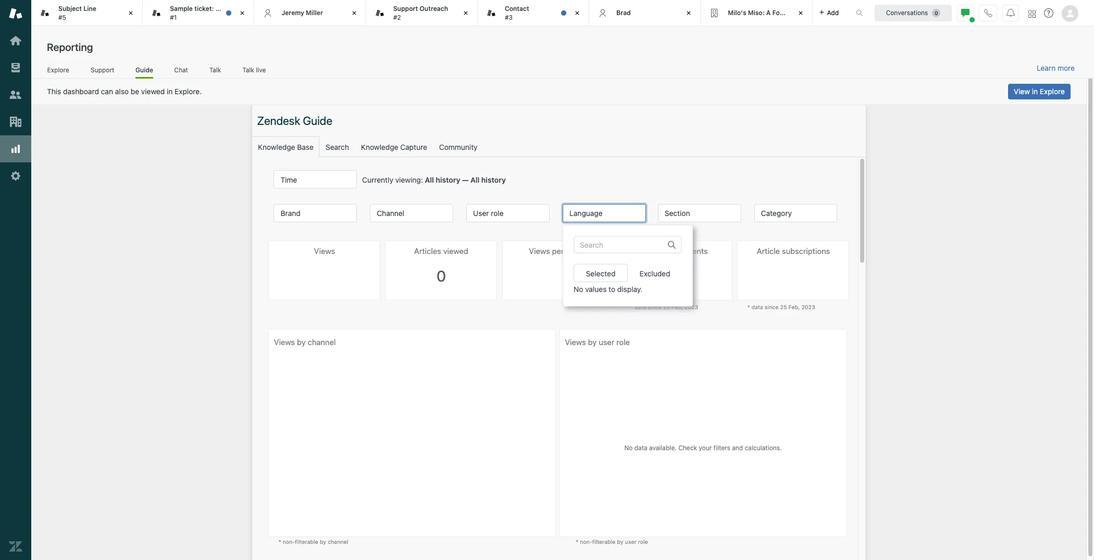 Task type: locate. For each thing, give the bounding box(es) containing it.
explore down learn more link
[[1040, 87, 1065, 96]]

talk link
[[209, 66, 221, 77]]

explore
[[47, 66, 69, 74], [1040, 87, 1065, 96]]

foodlez
[[772, 9, 797, 17]]

organizations image
[[9, 115, 22, 129]]

support
[[393, 5, 418, 13], [91, 66, 114, 74]]

1 horizontal spatial close image
[[795, 8, 806, 18]]

close image for tab containing support outreach
[[461, 8, 471, 18]]

0 horizontal spatial explore
[[47, 66, 69, 74]]

learn more link
[[1037, 64, 1075, 73]]

close image for jeremy miller 'tab' on the left of page
[[349, 8, 359, 18]]

talk for talk live
[[242, 66, 254, 74]]

0 horizontal spatial talk
[[209, 66, 221, 74]]

#3
[[505, 13, 513, 21]]

reporting
[[47, 41, 93, 53]]

support up can
[[91, 66, 114, 74]]

4 close image from the left
[[572, 8, 583, 18]]

tab
[[31, 0, 143, 26], [143, 0, 262, 26], [366, 0, 478, 26], [478, 0, 589, 26]]

0 vertical spatial explore
[[47, 66, 69, 74]]

close image
[[237, 8, 248, 18], [795, 8, 806, 18]]

2 in from the left
[[1032, 87, 1038, 96]]

tab containing contact
[[478, 0, 589, 26]]

in right viewed
[[167, 87, 173, 96]]

subject
[[58, 5, 82, 13]]

in
[[167, 87, 173, 96], [1032, 87, 1038, 96]]

close image inside jeremy miller 'tab'
[[349, 8, 359, 18]]

chat link
[[174, 66, 188, 77]]

meet
[[216, 5, 231, 13]]

0 vertical spatial support
[[393, 5, 418, 13]]

#1
[[170, 13, 177, 21]]

2 tab from the left
[[143, 0, 262, 26]]

guide link
[[136, 66, 153, 79]]

#2
[[393, 13, 401, 21]]

tabs tab list
[[31, 0, 845, 26]]

close image right meet
[[237, 8, 248, 18]]

view
[[1014, 87, 1030, 96]]

2 close image from the left
[[795, 8, 806, 18]]

3 close image from the left
[[461, 8, 471, 18]]

close image inside milo's miso: a foodlez subsidiary tab
[[795, 8, 806, 18]]

get help image
[[1044, 8, 1054, 18]]

1 horizontal spatial explore
[[1040, 87, 1065, 96]]

reporting image
[[9, 142, 22, 156]]

2 talk from the left
[[242, 66, 254, 74]]

a
[[766, 9, 771, 17]]

close image for tab containing subject line
[[126, 8, 136, 18]]

1 vertical spatial support
[[91, 66, 114, 74]]

milo's miso: a foodlez subsidiary tab
[[701, 0, 831, 26]]

talk live link
[[242, 66, 266, 77]]

talk right chat
[[209, 66, 221, 74]]

support up #2 at the left
[[393, 5, 418, 13]]

0 horizontal spatial in
[[167, 87, 173, 96]]

close image left add dropdown button
[[795, 8, 806, 18]]

button displays agent's chat status as online. image
[[961, 9, 970, 17]]

close image right outreach
[[461, 8, 471, 18]]

close image right the miller
[[349, 8, 359, 18]]

1 horizontal spatial in
[[1032, 87, 1038, 96]]

2 close image from the left
[[349, 8, 359, 18]]

jeremy miller
[[282, 9, 323, 17]]

brad
[[616, 9, 631, 17]]

contact
[[505, 5, 529, 13]]

jeremy
[[282, 9, 304, 17]]

this dashboard can also be viewed in explore.
[[47, 87, 202, 96]]

conversations
[[886, 9, 928, 16]]

this
[[47, 87, 61, 96]]

1 horizontal spatial talk
[[242, 66, 254, 74]]

miller
[[306, 9, 323, 17]]

#5
[[58, 13, 66, 21]]

close image inside the brad tab
[[684, 8, 694, 18]]

1 talk from the left
[[209, 66, 221, 74]]

tab containing sample ticket: meet the ticket
[[143, 0, 262, 26]]

dashboard
[[63, 87, 99, 96]]

in right view
[[1032, 87, 1038, 96]]

1 vertical spatial explore
[[1040, 87, 1065, 96]]

close image left brad
[[572, 8, 583, 18]]

brad tab
[[589, 0, 701, 26]]

live
[[256, 66, 266, 74]]

view in explore button
[[1008, 84, 1071, 100]]

4 tab from the left
[[478, 0, 589, 26]]

explore up this
[[47, 66, 69, 74]]

1 horizontal spatial support
[[393, 5, 418, 13]]

main element
[[0, 0, 31, 561]]

support inside support outreach #2
[[393, 5, 418, 13]]

learn more
[[1037, 64, 1075, 72]]

3 tab from the left
[[366, 0, 478, 26]]

admin image
[[9, 169, 22, 183]]

talk live
[[242, 66, 266, 74]]

talk left the live
[[242, 66, 254, 74]]

sample
[[170, 5, 193, 13]]

milo's
[[728, 9, 746, 17]]

talk
[[209, 66, 221, 74], [242, 66, 254, 74]]

customers image
[[9, 88, 22, 102]]

1 tab from the left
[[31, 0, 143, 26]]

close image
[[126, 8, 136, 18], [349, 8, 359, 18], [461, 8, 471, 18], [572, 8, 583, 18], [684, 8, 694, 18]]

5 close image from the left
[[684, 8, 694, 18]]

0 horizontal spatial close image
[[237, 8, 248, 18]]

zendesk support image
[[9, 7, 22, 20]]

0 horizontal spatial support
[[91, 66, 114, 74]]

close image right line on the left
[[126, 8, 136, 18]]

get started image
[[9, 34, 22, 47]]

zendesk products image
[[1029, 10, 1036, 17]]

add button
[[813, 0, 845, 26]]

close image left milo's at top right
[[684, 8, 694, 18]]

1 close image from the left
[[237, 8, 248, 18]]

1 close image from the left
[[126, 8, 136, 18]]



Task type: describe. For each thing, give the bounding box(es) containing it.
zendesk image
[[9, 540, 22, 554]]

tab containing support outreach
[[366, 0, 478, 26]]

can
[[101, 87, 113, 96]]

conversations button
[[875, 4, 952, 21]]

views image
[[9, 61, 22, 75]]

learn
[[1037, 64, 1056, 72]]

1 in from the left
[[167, 87, 173, 96]]

explore link
[[47, 66, 69, 77]]

explore.
[[175, 87, 202, 96]]

support for support
[[91, 66, 114, 74]]

contact #3
[[505, 5, 529, 21]]

add
[[827, 9, 839, 16]]

ticket:
[[194, 5, 214, 13]]

notifications image
[[1007, 9, 1015, 17]]

support outreach #2
[[393, 5, 448, 21]]

tab containing subject line
[[31, 0, 143, 26]]

support for support outreach #2
[[393, 5, 418, 13]]

close image inside tab
[[237, 8, 248, 18]]

subsidiary
[[798, 9, 831, 17]]

close image for the brad tab
[[684, 8, 694, 18]]

in inside button
[[1032, 87, 1038, 96]]

sample ticket: meet the ticket #1
[[170, 5, 262, 21]]

miso:
[[748, 9, 765, 17]]

view in explore
[[1014, 87, 1065, 96]]

viewed
[[141, 87, 165, 96]]

subject line #5
[[58, 5, 96, 21]]

outreach
[[420, 5, 448, 13]]

ticket
[[244, 5, 262, 13]]

chat
[[174, 66, 188, 74]]

support link
[[90, 66, 115, 77]]

explore inside button
[[1040, 87, 1065, 96]]

more
[[1058, 64, 1075, 72]]

guide
[[136, 66, 153, 74]]

also
[[115, 87, 129, 96]]

be
[[131, 87, 139, 96]]

line
[[83, 5, 96, 13]]

the
[[233, 5, 243, 13]]

milo's miso: a foodlez subsidiary
[[728, 9, 831, 17]]

jeremy miller tab
[[255, 0, 366, 26]]

talk for talk
[[209, 66, 221, 74]]



Task type: vqa. For each thing, say whether or not it's contained in the screenshot.
'also'
yes



